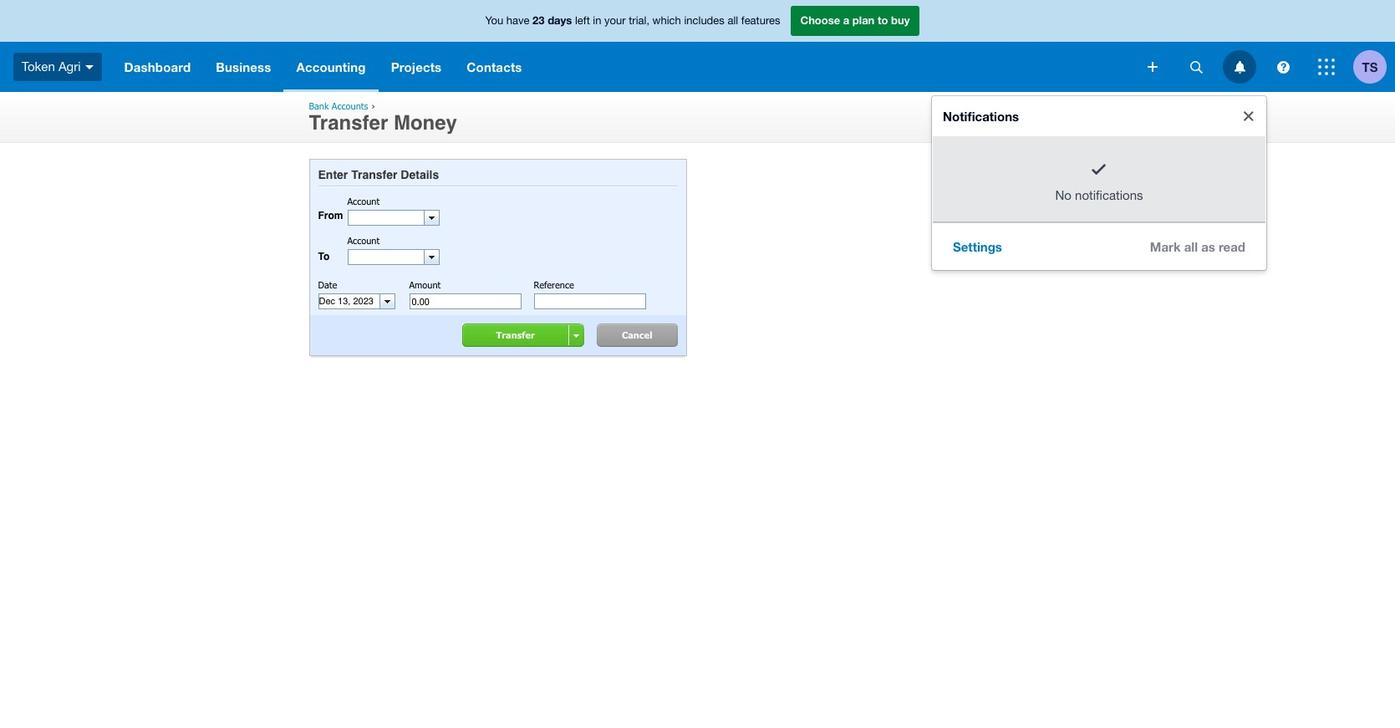 Task type: describe. For each thing, give the bounding box(es) containing it.
plan
[[853, 14, 875, 27]]

buy
[[892, 14, 910, 27]]

a
[[844, 14, 850, 27]]

as
[[1202, 239, 1216, 254]]

reference
[[534, 279, 574, 290]]

Reference text field
[[534, 294, 646, 310]]

contacts
[[467, 59, 522, 74]]

which
[[653, 14, 681, 27]]

features
[[742, 14, 781, 27]]

accounts
[[332, 100, 368, 111]]

notifications
[[1076, 188, 1144, 202]]

money
[[394, 111, 457, 135]]

account for account text box
[[347, 196, 380, 207]]

no notifications
[[1056, 188, 1144, 202]]

dashboard link
[[112, 42, 203, 92]]

bank accounts link
[[309, 100, 368, 111]]

Amount text field
[[409, 294, 521, 310]]

1 vertical spatial transfer
[[351, 168, 398, 181]]

transfer inside bank accounts › transfer money
[[309, 111, 388, 135]]

you
[[485, 14, 504, 27]]

left
[[575, 14, 590, 27]]

token agri button
[[0, 42, 112, 92]]

your
[[605, 14, 626, 27]]

accounting button
[[284, 42, 379, 92]]

details
[[401, 168, 439, 181]]

enter transfer details
[[318, 168, 439, 181]]

23
[[533, 14, 545, 27]]

transfer link
[[471, 324, 569, 347]]

svg image
[[85, 65, 93, 69]]

token
[[22, 59, 55, 73]]

group inside banner
[[932, 96, 1267, 270]]



Task type: vqa. For each thing, say whether or not it's contained in the screenshot.
Dialog
no



Task type: locate. For each thing, give the bounding box(es) containing it.
0 horizontal spatial all
[[728, 14, 739, 27]]

read
[[1219, 239, 1246, 254]]

mark
[[1151, 239, 1181, 254]]

days
[[548, 14, 572, 27]]

1 account from the top
[[347, 196, 380, 207]]

0 vertical spatial account
[[347, 196, 380, 207]]

all
[[728, 14, 739, 27], [1185, 239, 1198, 254]]

enter
[[318, 168, 348, 181]]

banner
[[0, 0, 1396, 270]]

all left features
[[728, 14, 739, 27]]

2 account from the top
[[347, 235, 380, 246]]

banner containing ts
[[0, 0, 1396, 270]]

mark all as read
[[1151, 239, 1246, 254]]

business
[[216, 59, 271, 74]]

svg image
[[1319, 59, 1336, 75], [1190, 61, 1203, 73], [1235, 61, 1246, 73], [1277, 61, 1290, 73], [1148, 62, 1158, 72]]

no
[[1056, 188, 1072, 202]]

group containing notifications
[[932, 96, 1267, 270]]

amount
[[409, 279, 441, 290]]

account up account text field
[[347, 235, 380, 246]]

account up account text box
[[347, 196, 380, 207]]

date
[[318, 279, 337, 290]]

all inside 'you have 23 days left in your trial, which includes all features'
[[728, 14, 739, 27]]

Account text field
[[348, 250, 424, 265]]

mark all as read button
[[1137, 230, 1259, 263]]

projects
[[391, 59, 442, 74]]

choose
[[801, 14, 841, 27]]

contacts button
[[454, 42, 535, 92]]

Account text field
[[348, 211, 424, 225]]

trial,
[[629, 14, 650, 27]]

in
[[593, 14, 602, 27]]

projects button
[[379, 42, 454, 92]]

notifications
[[943, 109, 1019, 124]]

ts
[[1363, 59, 1379, 74]]

from
[[318, 210, 343, 222]]

cancel
[[622, 330, 653, 341]]

›
[[372, 100, 376, 111]]

dashboard
[[124, 59, 191, 74]]

you have 23 days left in your trial, which includes all features
[[485, 14, 781, 27]]

token agri
[[22, 59, 81, 73]]

Date text field
[[319, 295, 375, 309]]

have
[[507, 14, 530, 27]]

transfer
[[309, 111, 388, 135], [351, 168, 398, 181], [496, 330, 535, 341]]

all inside button
[[1185, 239, 1198, 254]]

ts button
[[1354, 42, 1396, 92]]

account for account text field
[[347, 235, 380, 246]]

bank
[[309, 100, 329, 111]]

agri
[[58, 59, 81, 73]]

0 vertical spatial transfer
[[309, 111, 388, 135]]

1 horizontal spatial all
[[1185, 239, 1198, 254]]

group
[[932, 96, 1267, 270]]

accounting
[[296, 59, 366, 74]]

1 vertical spatial all
[[1185, 239, 1198, 254]]

cancel link
[[603, 324, 678, 347]]

account
[[347, 196, 380, 207], [347, 235, 380, 246]]

bank accounts › transfer money
[[309, 100, 457, 135]]

2 vertical spatial transfer
[[496, 330, 535, 341]]

0 vertical spatial all
[[728, 14, 739, 27]]

includes
[[684, 14, 725, 27]]

all left as
[[1185, 239, 1198, 254]]

to
[[878, 14, 889, 27]]

choose a plan to buy
[[801, 14, 910, 27]]

1 vertical spatial account
[[347, 235, 380, 246]]

to
[[318, 251, 330, 263]]

settings button
[[940, 230, 1016, 263]]

business button
[[203, 42, 284, 92]]

settings
[[953, 239, 1003, 254]]



